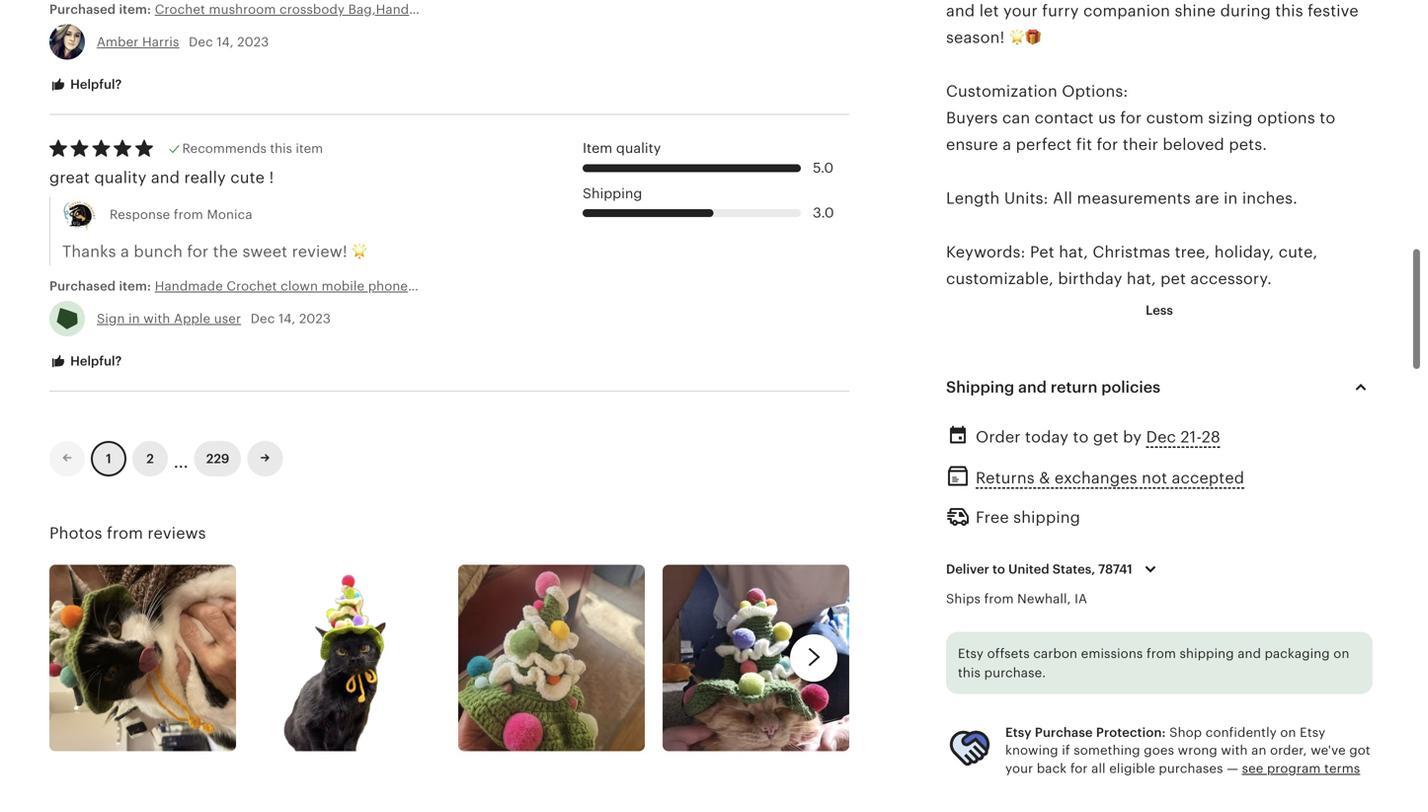 Task type: vqa. For each thing, say whether or not it's contained in the screenshot.
received
no



Task type: describe. For each thing, give the bounding box(es) containing it.
reviews
[[148, 523, 206, 541]]

thanks a bunch for the sweet review! 🌟
[[62, 241, 368, 259]]

229 link
[[194, 440, 241, 475]]

etsy offsets carbon emissions from shipping and packaging on this purchase.
[[958, 645, 1349, 679]]

purchase.
[[984, 664, 1046, 679]]

0 horizontal spatial hat,
[[1059, 241, 1088, 259]]

21-
[[1180, 427, 1202, 444]]

custom
[[1146, 107, 1204, 125]]

3.0
[[813, 203, 834, 219]]

0 horizontal spatial 14,
[[217, 33, 234, 47]]

0 vertical spatial and
[[151, 167, 180, 185]]

keywords:
[[946, 241, 1026, 259]]

goes
[[1144, 742, 1174, 757]]

buyers
[[946, 107, 998, 125]]

1 vertical spatial hat,
[[1127, 268, 1156, 286]]

apple
[[174, 310, 211, 324]]

helpful? for 1st helpful? 'button' from the top
[[67, 75, 122, 90]]

&
[[1039, 467, 1050, 485]]

all
[[1091, 760, 1106, 775]]

we've
[[1311, 742, 1346, 757]]

beloved
[[1163, 134, 1224, 152]]

shipping for shipping and return policies
[[946, 377, 1014, 395]]

0 vertical spatial with
[[143, 310, 170, 324]]

us
[[1098, 107, 1116, 125]]

user
[[214, 310, 241, 324]]

perfect
[[1016, 134, 1072, 152]]

recommends
[[182, 139, 267, 154]]

amber harris dec 14, 2023
[[97, 33, 269, 47]]

purchase
[[1035, 724, 1093, 739]]

from for response
[[174, 206, 203, 220]]

states,
[[1052, 561, 1095, 575]]

ships from newhall, ia
[[946, 590, 1087, 605]]

1 vertical spatial 14,
[[278, 310, 296, 324]]

2 helpful? button from the top
[[35, 342, 137, 378]]

1 horizontal spatial 2023
[[299, 310, 331, 324]]

ships
[[946, 590, 981, 605]]

united
[[1008, 561, 1049, 575]]

photos
[[49, 523, 102, 541]]

to inside customization options: buyers can contact us for custom sizing options to ensure a perfect fit for their beloved pets.
[[1320, 107, 1335, 125]]

eligible
[[1109, 760, 1155, 775]]

sign in with apple user dec 14, 2023
[[97, 310, 331, 324]]

order,
[[1270, 742, 1307, 757]]

0 horizontal spatial 2023
[[237, 33, 269, 47]]

holiday,
[[1214, 241, 1274, 259]]

today
[[1025, 427, 1069, 444]]

sign
[[97, 310, 125, 324]]

ensure
[[946, 134, 998, 152]]

purchased item:
[[49, 277, 155, 292]]

amber harris link
[[97, 33, 179, 47]]

0 horizontal spatial shipping
[[1013, 507, 1080, 525]]

their
[[1123, 134, 1158, 152]]

offsets
[[987, 645, 1030, 660]]

knowing
[[1005, 742, 1058, 757]]

if
[[1062, 742, 1070, 757]]

0 horizontal spatial a
[[121, 241, 129, 259]]

response
[[110, 206, 170, 220]]

sweet
[[242, 241, 288, 259]]

less
[[1146, 301, 1173, 316]]

for right fit
[[1097, 134, 1118, 152]]

keywords: pet hat, christmas tree, holiday, cute, customizable, birthday hat, pet accessory.
[[946, 241, 1318, 286]]

deliver to united states, 78741
[[946, 561, 1132, 575]]

deliver
[[946, 561, 989, 575]]

this inside etsy offsets carbon emissions from shipping and packaging on this purchase.
[[958, 664, 981, 679]]

5.0
[[813, 158, 834, 174]]

…
[[174, 443, 188, 472]]

for right us
[[1120, 107, 1142, 125]]

fit
[[1076, 134, 1092, 152]]

free shipping
[[976, 507, 1080, 525]]

quality for item
[[616, 138, 661, 154]]

options:
[[1062, 80, 1128, 98]]

carbon
[[1033, 645, 1077, 660]]

exchanges
[[1055, 467, 1137, 485]]

amber
[[97, 33, 139, 47]]

response from monica
[[110, 206, 252, 220]]

thanks
[[62, 241, 116, 259]]

sign in with apple user link
[[97, 310, 241, 324]]

customization
[[946, 80, 1058, 98]]

returns & exchanges not accepted button
[[976, 462, 1244, 491]]

pets.
[[1229, 134, 1267, 152]]

free
[[976, 507, 1009, 525]]

return
[[1051, 377, 1098, 395]]

for inside shop confidently on etsy knowing if something goes wrong with an order, we've got your back for all eligible purchases —
[[1070, 760, 1088, 775]]

units:
[[1004, 188, 1048, 206]]

something
[[1074, 742, 1140, 757]]

etsy for etsy offsets carbon emissions from shipping and packaging on this purchase.
[[958, 645, 984, 660]]

photos from reviews
[[49, 523, 206, 541]]

packaging
[[1265, 645, 1330, 660]]

length units: all measurements are in inches.
[[946, 188, 1298, 206]]

shipping and return policies button
[[928, 362, 1390, 409]]

emissions
[[1081, 645, 1143, 660]]

harris
[[142, 33, 179, 47]]

tree,
[[1175, 241, 1210, 259]]

accepted
[[1172, 467, 1244, 485]]



Task type: locate. For each thing, give the bounding box(es) containing it.
0 vertical spatial dec
[[189, 33, 213, 47]]

program
[[1267, 760, 1321, 775]]

0 horizontal spatial to
[[992, 561, 1005, 575]]

0 vertical spatial hat,
[[1059, 241, 1088, 259]]

on up "order,"
[[1280, 724, 1296, 739]]

in right sign
[[128, 310, 140, 324]]

newhall,
[[1017, 590, 1071, 605]]

1 vertical spatial shipping
[[946, 377, 1014, 395]]

see program terms link
[[1242, 760, 1360, 775]]

a down can
[[1003, 134, 1011, 152]]

confidently
[[1206, 724, 1277, 739]]

0 horizontal spatial this
[[270, 139, 292, 154]]

great quality and really cute !
[[49, 167, 274, 185]]

helpful?
[[67, 75, 122, 90], [67, 352, 122, 367]]

and inside shipping and return policies dropdown button
[[1018, 377, 1047, 395]]

dec for order
[[1146, 427, 1176, 444]]

in
[[1224, 188, 1238, 206], [128, 310, 140, 324]]

and left the return
[[1018, 377, 1047, 395]]

returns
[[976, 467, 1035, 485]]

item
[[583, 138, 612, 154]]

and inside etsy offsets carbon emissions from shipping and packaging on this purchase.
[[1238, 645, 1261, 660]]

1 vertical spatial shipping
[[1180, 645, 1234, 660]]

quality up response
[[94, 167, 147, 185]]

0 vertical spatial to
[[1320, 107, 1335, 125]]

for left the
[[187, 241, 209, 259]]

order
[[976, 427, 1021, 444]]

0 horizontal spatial in
[[128, 310, 140, 324]]

1 horizontal spatial with
[[1221, 742, 1248, 757]]

shipping up order
[[946, 377, 1014, 395]]

back
[[1037, 760, 1067, 775]]

etsy
[[958, 645, 984, 660], [1005, 724, 1032, 739], [1300, 724, 1326, 739]]

dec right the by
[[1146, 427, 1176, 444]]

on inside shop confidently on etsy knowing if something goes wrong with an order, we've got your back for all eligible purchases —
[[1280, 724, 1296, 739]]

by
[[1123, 427, 1142, 444]]

0 horizontal spatial shipping
[[583, 183, 642, 199]]

0 vertical spatial on
[[1333, 645, 1349, 660]]

dec
[[189, 33, 213, 47], [251, 310, 275, 324], [1146, 427, 1176, 444]]

1 horizontal spatial 14,
[[278, 310, 296, 324]]

0 vertical spatial shipping
[[1013, 507, 1080, 525]]

2 horizontal spatial dec
[[1146, 427, 1176, 444]]

1 vertical spatial helpful? button
[[35, 342, 137, 378]]

this left purchase.
[[958, 664, 981, 679]]

not
[[1142, 467, 1167, 485]]

etsy up knowing on the bottom right
[[1005, 724, 1032, 739]]

sizing
[[1208, 107, 1253, 125]]

1 vertical spatial helpful?
[[67, 352, 122, 367]]

2 vertical spatial and
[[1238, 645, 1261, 660]]

this
[[270, 139, 292, 154], [958, 664, 981, 679]]

to left united
[[992, 561, 1005, 575]]

got
[[1349, 742, 1371, 757]]

helpful? button down sign
[[35, 342, 137, 378]]

from right ships
[[984, 590, 1014, 605]]

in right are
[[1224, 188, 1238, 206]]

terms
[[1324, 760, 1360, 775]]

this left 'item'
[[270, 139, 292, 154]]

etsy left offsets
[[958, 645, 984, 660]]

an
[[1251, 742, 1267, 757]]

1 horizontal spatial hat,
[[1127, 268, 1156, 286]]

birthday
[[1058, 268, 1122, 286]]

pet
[[1030, 241, 1055, 259]]

0 horizontal spatial etsy
[[958, 645, 984, 660]]

quality for great
[[94, 167, 147, 185]]

christmas
[[1093, 241, 1170, 259]]

0 vertical spatial a
[[1003, 134, 1011, 152]]

dec right "harris"
[[189, 33, 213, 47]]

bunch
[[134, 241, 183, 259]]

options
[[1257, 107, 1315, 125]]

2023 down review!
[[299, 310, 331, 324]]

1 horizontal spatial a
[[1003, 134, 1011, 152]]

1 vertical spatial to
[[1073, 427, 1089, 444]]

shop
[[1169, 724, 1202, 739]]

with up — at the bottom right
[[1221, 742, 1248, 757]]

quality right item
[[616, 138, 661, 154]]

review!
[[292, 241, 347, 259]]

helpful? for 1st helpful? 'button' from the bottom of the page
[[67, 352, 122, 367]]

14, right "harris"
[[217, 33, 234, 47]]

1 vertical spatial with
[[1221, 742, 1248, 757]]

from right emissions
[[1146, 645, 1176, 660]]

your
[[1005, 760, 1033, 775]]

1 horizontal spatial to
[[1073, 427, 1089, 444]]

1 helpful? from the top
[[67, 75, 122, 90]]

with
[[143, 310, 170, 324], [1221, 742, 1248, 757]]

2023 right "harris"
[[237, 33, 269, 47]]

item:
[[119, 277, 151, 292]]

hat, down christmas
[[1127, 268, 1156, 286]]

0 vertical spatial shipping
[[583, 183, 642, 199]]

1 horizontal spatial etsy
[[1005, 724, 1032, 739]]

1 helpful? button from the top
[[35, 65, 137, 101]]

length
[[946, 188, 1000, 206]]

quality
[[616, 138, 661, 154], [94, 167, 147, 185]]

accessory.
[[1190, 268, 1272, 286]]

cute,
[[1279, 241, 1318, 259]]

policies
[[1101, 377, 1160, 395]]

1 horizontal spatial dec
[[251, 310, 275, 324]]

0 horizontal spatial with
[[143, 310, 170, 324]]

all
[[1053, 188, 1073, 206]]

0 vertical spatial 14,
[[217, 33, 234, 47]]

0 horizontal spatial dec
[[189, 33, 213, 47]]

1 horizontal spatial in
[[1224, 188, 1238, 206]]

for left 'all'
[[1070, 760, 1088, 775]]

from for ships
[[984, 590, 1014, 605]]

are
[[1195, 188, 1219, 206]]

1 horizontal spatial quality
[[616, 138, 661, 154]]

shipping and return policies
[[946, 377, 1160, 395]]

customization options: buyers can contact us for custom sizing options to ensure a perfect fit for their beloved pets.
[[946, 80, 1335, 152]]

2
[[146, 450, 154, 465]]

to left the get
[[1073, 427, 1089, 444]]

returns & exchanges not accepted
[[976, 467, 1244, 485]]

0 horizontal spatial and
[[151, 167, 180, 185]]

229
[[206, 450, 229, 465]]

with left apple
[[143, 310, 170, 324]]

2 helpful? from the top
[[67, 352, 122, 367]]

0 vertical spatial 2023
[[237, 33, 269, 47]]

78741
[[1098, 561, 1132, 575]]

1 vertical spatial this
[[958, 664, 981, 679]]

protection:
[[1096, 724, 1166, 739]]

1 vertical spatial in
[[128, 310, 140, 324]]

a left bunch in the left of the page
[[121, 241, 129, 259]]

hat, right pet
[[1059, 241, 1088, 259]]

2 horizontal spatial etsy
[[1300, 724, 1326, 739]]

shipping
[[583, 183, 642, 199], [946, 377, 1014, 395]]

—
[[1227, 760, 1238, 775]]

less button
[[1131, 291, 1188, 326]]

and left packaging
[[1238, 645, 1261, 660]]

deliver to united states, 78741 button
[[931, 547, 1177, 589]]

0 vertical spatial helpful?
[[67, 75, 122, 90]]

from right photos
[[107, 523, 143, 541]]

order today to get by dec 21-28
[[976, 427, 1221, 444]]

2 vertical spatial dec
[[1146, 427, 1176, 444]]

from inside etsy offsets carbon emissions from shipping and packaging on this purchase.
[[1146, 645, 1176, 660]]

🌟
[[352, 241, 368, 259]]

14, right user
[[278, 310, 296, 324]]

2 horizontal spatial and
[[1238, 645, 1261, 660]]

with inside shop confidently on etsy knowing if something goes wrong with an order, we've got your back for all eligible purchases —
[[1221, 742, 1248, 757]]

2 link
[[132, 440, 168, 475]]

helpful? button down amber
[[35, 65, 137, 101]]

the
[[213, 241, 238, 259]]

shipping down the item quality
[[583, 183, 642, 199]]

1 vertical spatial 2023
[[299, 310, 331, 324]]

item quality
[[583, 138, 661, 154]]

etsy inside etsy offsets carbon emissions from shipping and packaging on this purchase.
[[958, 645, 984, 660]]

1 vertical spatial and
[[1018, 377, 1047, 395]]

item
[[296, 139, 323, 154]]

a
[[1003, 134, 1011, 152], [121, 241, 129, 259]]

on inside etsy offsets carbon emissions from shipping and packaging on this purchase.
[[1333, 645, 1349, 660]]

1 vertical spatial quality
[[94, 167, 147, 185]]

shipping up shop
[[1180, 645, 1234, 660]]

shipping down &
[[1013, 507, 1080, 525]]

1 horizontal spatial this
[[958, 664, 981, 679]]

on right packaging
[[1333, 645, 1349, 660]]

1 horizontal spatial and
[[1018, 377, 1047, 395]]

see
[[1242, 760, 1263, 775]]

1 vertical spatial dec
[[251, 310, 275, 324]]

from for photos
[[107, 523, 143, 541]]

really
[[184, 167, 226, 185]]

to right options
[[1320, 107, 1335, 125]]

from down really
[[174, 206, 203, 220]]

can
[[1002, 107, 1030, 125]]

shipping
[[1013, 507, 1080, 525], [1180, 645, 1234, 660]]

to inside dropdown button
[[992, 561, 1005, 575]]

dec for sign
[[251, 310, 275, 324]]

get
[[1093, 427, 1119, 444]]

shipping for shipping
[[583, 183, 642, 199]]

1 horizontal spatial shipping
[[1180, 645, 1234, 660]]

on
[[1333, 645, 1349, 660], [1280, 724, 1296, 739]]

etsy up the we've in the bottom right of the page
[[1300, 724, 1326, 739]]

helpful? down sign
[[67, 352, 122, 367]]

1 horizontal spatial on
[[1333, 645, 1349, 660]]

0 vertical spatial helpful? button
[[35, 65, 137, 101]]

helpful? down amber
[[67, 75, 122, 90]]

0 vertical spatial quality
[[616, 138, 661, 154]]

great
[[49, 167, 90, 185]]

shipping inside dropdown button
[[946, 377, 1014, 395]]

etsy for etsy purchase protection:
[[1005, 724, 1032, 739]]

1 vertical spatial a
[[121, 241, 129, 259]]

dec right user
[[251, 310, 275, 324]]

purchased
[[49, 277, 116, 292]]

1 link
[[91, 440, 126, 475]]

0 horizontal spatial quality
[[94, 167, 147, 185]]

2 horizontal spatial to
[[1320, 107, 1335, 125]]

0 vertical spatial in
[[1224, 188, 1238, 206]]

0 vertical spatial this
[[270, 139, 292, 154]]

2023
[[237, 33, 269, 47], [299, 310, 331, 324]]

shipping inside etsy offsets carbon emissions from shipping and packaging on this purchase.
[[1180, 645, 1234, 660]]

0 horizontal spatial on
[[1280, 724, 1296, 739]]

1 horizontal spatial shipping
[[946, 377, 1014, 395]]

and left really
[[151, 167, 180, 185]]

2 vertical spatial to
[[992, 561, 1005, 575]]

a inside customization options: buyers can contact us for custom sizing options to ensure a perfect fit for their beloved pets.
[[1003, 134, 1011, 152]]

etsy purchase protection:
[[1005, 724, 1166, 739]]

1 vertical spatial on
[[1280, 724, 1296, 739]]

etsy inside shop confidently on etsy knowing if something goes wrong with an order, we've got your back for all eligible purchases —
[[1300, 724, 1326, 739]]



